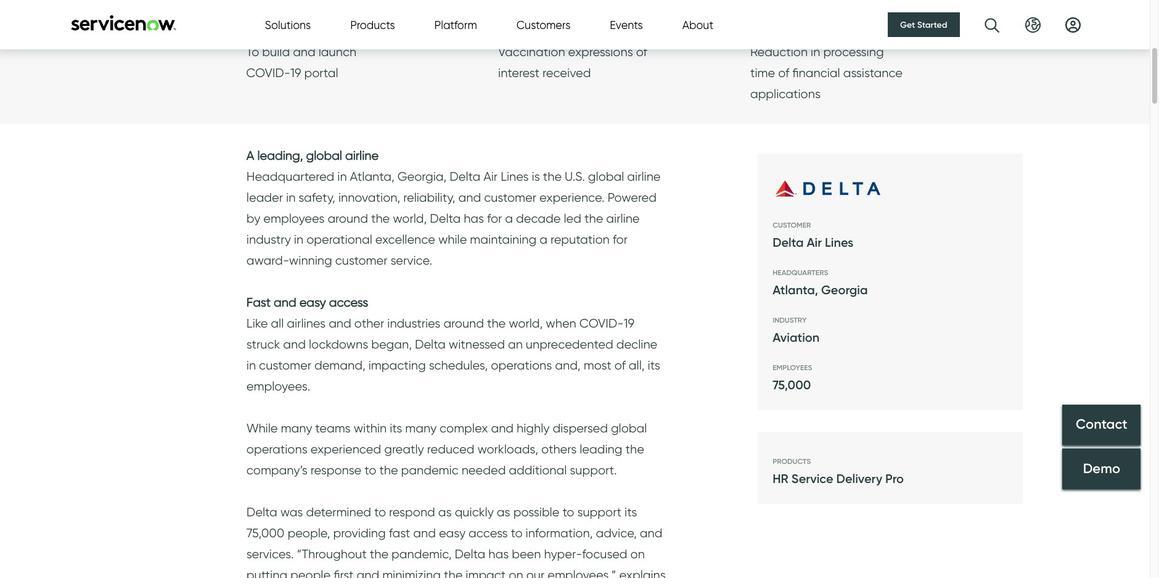 Task type: describe. For each thing, give the bounding box(es) containing it.
1 vertical spatial customer
[[335, 253, 388, 268]]

delta was determined to respond as quickly as possible to support its 75,000 people, providing fast and easy access to information, advice, and services. "throughout the pandemic, delta has been hyper-focused on putting people first and minimizing the impact on our employees," expla
[[247, 505, 666, 578]]

witnessed
[[449, 337, 505, 352]]

2 many from the left
[[405, 421, 437, 436]]

1 vertical spatial global
[[588, 169, 625, 184]]

and inside while many teams within its many complex and highly dispersed global operations experienced greatly reduced workloads, others leading the company's response to the pandemic needed additional support.
[[491, 421, 514, 436]]

1 vertical spatial a
[[540, 232, 548, 247]]

support.
[[570, 463, 617, 478]]

the right led
[[585, 211, 604, 226]]

and right first
[[357, 568, 380, 578]]

struck
[[247, 337, 280, 352]]

"throughout
[[297, 547, 367, 562]]

to
[[246, 45, 259, 59]]

access inside the fast and easy access like all airlines and other industries around the world, when covid-19 struck and lockdowns began, delta witnessed an unprecedented decline in customer demand, impacting schedules, operations and, most of all, its employees.
[[329, 295, 368, 310]]

in up innovation,
[[338, 169, 347, 184]]

most
[[584, 358, 612, 373]]

build
[[262, 45, 290, 59]]

delta up while
[[430, 211, 461, 226]]

leading
[[580, 442, 623, 457]]

an
[[508, 337, 523, 352]]

pro
[[886, 472, 904, 486]]

customer delta air lines
[[773, 220, 854, 250]]

greatly
[[384, 442, 424, 457]]

around inside a leading, global airline headquartered in atlanta, georgia, delta air lines is the u.s. global airline leader in safety, innovation, reliability, and customer experience. powered by employees around the world, delta has for a decade led the airline industry in operational excellence while maintaining a reputation for award-winning customer service.
[[328, 211, 368, 226]]

delta left was
[[247, 505, 277, 520]]

air inside 'customer delta air lines'
[[807, 235, 822, 250]]

contact
[[1076, 416, 1128, 433]]

atlanta, inside headquarters atlanta, georgia
[[773, 283, 819, 298]]

time
[[751, 66, 776, 80]]

products hr service delivery pro
[[773, 457, 904, 486]]

delta inside the fast and easy access like all airlines and other industries around the world, when covid-19 struck and lockdowns began, delta witnessed an unprecedented decline in customer demand, impacting schedules, operations and, most of all, its employees.
[[415, 337, 446, 352]]

reduction
[[751, 45, 808, 59]]

processing
[[824, 45, 884, 59]]

aviation
[[773, 330, 820, 345]]

while many teams within its many complex and highly dispersed global operations experienced greatly reduced workloads, others leading the company's response to the pandemic needed additional support.
[[247, 421, 647, 478]]

while
[[439, 232, 467, 247]]

others
[[542, 442, 577, 457]]

1 as from the left
[[439, 505, 452, 520]]

and right the advice,
[[640, 526, 663, 541]]

a leading, global airline headquartered in atlanta, georgia, delta air lines is the u.s. global airline leader in safety, innovation, reliability, and customer experience. powered by employees around the world, delta has for a decade led the airline industry in operational excellence while maintaining a reputation for award-winning customer service.
[[247, 148, 661, 268]]

hyper-
[[544, 547, 583, 562]]

in inside reduction in processing time of financial assistance applications
[[811, 45, 821, 59]]

global inside while many teams within its many complex and highly dispersed global operations experienced greatly reduced workloads, others leading the company's response to the pandemic needed additional support.
[[611, 421, 647, 436]]

service.
[[391, 253, 432, 268]]

received
[[543, 66, 591, 80]]

assistance
[[844, 66, 903, 80]]

delta up the reliability,
[[450, 169, 481, 184]]

solutions button
[[265, 16, 311, 33]]

customers button
[[517, 16, 571, 33]]

and up pandemic,
[[414, 526, 436, 541]]

service
[[792, 472, 834, 486]]

75,000 inside delta was determined to respond as quickly as possible to support its 75,000 people, providing fast and easy access to information, advice, and services. "throughout the pandemic, delta has been hyper-focused on putting people first and minimizing the impact on our employees," expla
[[247, 526, 285, 541]]

air inside a leading, global airline headquartered in atlanta, georgia, delta air lines is the u.s. global airline leader in safety, innovation, reliability, and customer experience. powered by employees around the world, delta has for a decade led the airline industry in operational excellence while maintaining a reputation for award-winning customer service.
[[484, 169, 498, 184]]

advice,
[[596, 526, 637, 541]]

atlanta, inside a leading, global airline headquartered in atlanta, georgia, delta air lines is the u.s. global airline leader in safety, innovation, reliability, and customer experience. powered by employees around the world, delta has for a decade led the airline industry in operational excellence while maintaining a reputation for award-winning customer service.
[[350, 169, 395, 184]]

employees
[[773, 363, 813, 372]]

products
[[351, 18, 395, 31]]

get started
[[901, 19, 948, 30]]

lines inside a leading, global airline headquartered in atlanta, georgia, delta air lines is the u.s. global airline leader in safety, innovation, reliability, and customer experience. powered by employees around the world, delta has for a decade led the airline industry in operational excellence while maintaining a reputation for award-winning customer service.
[[501, 169, 529, 184]]

customers
[[517, 18, 571, 31]]

to build and launch covid-19 portal
[[246, 45, 357, 80]]

unprecedented
[[526, 337, 614, 352]]

georgia,
[[398, 169, 447, 184]]

excellence
[[376, 232, 435, 247]]

covid- inside to build and launch covid-19 portal
[[246, 66, 291, 80]]

while
[[247, 421, 278, 436]]

the right is
[[543, 169, 562, 184]]

go to servicenow account image
[[1066, 17, 1081, 32]]

impact
[[466, 568, 506, 578]]

respond
[[389, 505, 435, 520]]

workloads,
[[478, 442, 539, 457]]

has inside delta was determined to respond as quickly as possible to support its 75,000 people, providing fast and easy access to information, advice, and services. "throughout the pandemic, delta has been hyper-focused on putting people first and minimizing the impact on our employees," expla
[[489, 547, 509, 562]]

expressions
[[569, 45, 633, 59]]

to up information,
[[563, 505, 575, 520]]

customer inside the fast and easy access like all airlines and other industries around the world, when covid-19 struck and lockdowns began, delta witnessed an unprecedented decline in customer demand, impacting schedules, operations and, most of all, its employees.
[[259, 358, 312, 373]]

launch
[[319, 45, 357, 59]]

providing
[[333, 526, 386, 541]]

putting
[[247, 568, 288, 578]]

vaccination expressions of interest received
[[499, 45, 648, 80]]

possible
[[514, 505, 560, 520]]

focused
[[583, 547, 628, 562]]

its inside while many teams within its many complex and highly dispersed global operations experienced greatly reduced workloads, others leading the company's response to the pandemic needed additional support.
[[390, 421, 402, 436]]

fast
[[389, 526, 410, 541]]

impacting
[[369, 358, 426, 373]]

0 vertical spatial on
[[631, 547, 645, 562]]

19 inside to build and launch covid-19 portal
[[291, 66, 301, 80]]

industries
[[388, 316, 441, 331]]

decade
[[516, 211, 561, 226]]

headquarters
[[773, 268, 829, 277]]

within
[[354, 421, 387, 436]]

platform button
[[435, 16, 477, 33]]

1 vertical spatial airline
[[628, 169, 661, 184]]

is
[[532, 169, 540, 184]]

delta inside 'customer delta air lines'
[[773, 235, 804, 250]]

reputation
[[551, 232, 610, 247]]

innovation,
[[339, 190, 401, 205]]

the down providing
[[370, 547, 389, 562]]

delta air lines logo image
[[773, 169, 896, 209]]

in down employees
[[294, 232, 304, 247]]

minimizing
[[383, 568, 441, 578]]

of inside the fast and easy access like all airlines and other industries around the world, when covid-19 struck and lockdowns began, delta witnessed an unprecedented decline in customer demand, impacting schedules, operations and, most of all, its employees.
[[615, 358, 626, 373]]

operations inside the fast and easy access like all airlines and other industries around the world, when covid-19 struck and lockdowns began, delta witnessed an unprecedented decline in customer demand, impacting schedules, operations and, most of all, its employees.
[[491, 358, 552, 373]]

headquarters atlanta, georgia
[[773, 268, 868, 298]]

the inside the fast and easy access like all airlines and other industries around the world, when covid-19 struck and lockdowns began, delta witnessed an unprecedented decline in customer demand, impacting schedules, operations and, most of all, its employees.
[[487, 316, 506, 331]]

reliability,
[[404, 190, 456, 205]]

fast
[[247, 295, 271, 310]]

financial
[[793, 66, 841, 80]]

teams
[[315, 421, 351, 436]]



Task type: vqa. For each thing, say whether or not it's contained in the screenshot.
respond at the left
yes



Task type: locate. For each thing, give the bounding box(es) containing it.
lines
[[501, 169, 529, 184], [826, 235, 854, 250]]

75,000 inside employees 75,000
[[773, 378, 811, 393]]

1 vertical spatial access
[[469, 526, 508, 541]]

1 horizontal spatial covid-
[[580, 316, 624, 331]]

a down the decade
[[540, 232, 548, 247]]

hr service delivery pro link
[[773, 468, 904, 489]]

and inside to build and launch covid-19 portal
[[293, 45, 316, 59]]

0 horizontal spatial has
[[464, 211, 484, 226]]

customer
[[484, 190, 537, 205], [335, 253, 388, 268], [259, 358, 312, 373]]

1 vertical spatial its
[[390, 421, 402, 436]]

1 horizontal spatial of
[[636, 45, 648, 59]]

2 vertical spatial its
[[625, 505, 637, 520]]

pandemic,
[[392, 547, 452, 562]]

0 horizontal spatial operations
[[247, 442, 308, 457]]

operations down an
[[491, 358, 552, 373]]

0 horizontal spatial easy
[[300, 295, 326, 310]]

0 horizontal spatial customer
[[259, 358, 312, 373]]

0 vertical spatial airline
[[345, 148, 379, 163]]

for right reputation in the top of the page
[[613, 232, 628, 247]]

determined
[[306, 505, 371, 520]]

access inside delta was determined to respond as quickly as possible to support its 75,000 people, providing fast and easy access to information, advice, and services. "throughout the pandemic, delta has been hyper-focused on putting people first and minimizing the impact on our employees," expla
[[469, 526, 508, 541]]

atlanta, up innovation,
[[350, 169, 395, 184]]

demo
[[1084, 460, 1121, 477]]

2 vertical spatial airline
[[607, 211, 640, 226]]

0 vertical spatial air
[[484, 169, 498, 184]]

led
[[564, 211, 582, 226]]

2 horizontal spatial its
[[648, 358, 661, 373]]

customer down is
[[484, 190, 537, 205]]

get started link
[[888, 12, 960, 37]]

employees
[[264, 211, 325, 226]]

easy inside the fast and easy access like all airlines and other industries around the world, when covid-19 struck and lockdowns began, delta witnessed an unprecedented decline in customer demand, impacting schedules, operations and, most of all, its employees.
[[300, 295, 326, 310]]

as
[[439, 505, 452, 520], [497, 505, 511, 520]]

0 vertical spatial around
[[328, 211, 368, 226]]

of
[[636, 45, 648, 59], [779, 66, 790, 80], [615, 358, 626, 373]]

to down experienced
[[365, 463, 376, 478]]

all,
[[629, 358, 645, 373]]

employees,"
[[548, 568, 617, 578]]

the down innovation,
[[371, 211, 390, 226]]

information,
[[526, 526, 593, 541]]

operations up company's
[[247, 442, 308, 457]]

0 vertical spatial for
[[487, 211, 502, 226]]

around up witnessed
[[444, 316, 484, 331]]

1 vertical spatial lines
[[826, 235, 854, 250]]

industry
[[773, 315, 807, 325]]

1 horizontal spatial has
[[489, 547, 509, 562]]

operational
[[307, 232, 373, 247]]

of inside vaccination expressions of interest received
[[636, 45, 648, 59]]

as left quickly
[[439, 505, 452, 520]]

0 vertical spatial global
[[306, 148, 342, 163]]

and right the reliability,
[[459, 190, 481, 205]]

highly
[[517, 421, 550, 436]]

and up workloads,
[[491, 421, 514, 436]]

1 horizontal spatial for
[[613, 232, 628, 247]]

headquartered
[[247, 169, 335, 184]]

servicenow image
[[69, 14, 177, 31]]

as right quickly
[[497, 505, 511, 520]]

2 horizontal spatial customer
[[484, 190, 537, 205]]

0 vertical spatial lines
[[501, 169, 529, 184]]

been
[[512, 547, 541, 562]]

1 vertical spatial on
[[509, 568, 524, 578]]

1 horizontal spatial around
[[444, 316, 484, 331]]

in down struck
[[247, 358, 256, 373]]

2 vertical spatial global
[[611, 421, 647, 436]]

portal
[[304, 66, 338, 80]]

fast and easy access like all airlines and other industries around the world, when covid-19 struck and lockdowns began, delta witnessed an unprecedented decline in customer demand, impacting schedules, operations and, most of all, its employees.
[[247, 295, 661, 394]]

1 vertical spatial world,
[[509, 316, 543, 331]]

georgia
[[822, 283, 868, 298]]

air down customer
[[807, 235, 822, 250]]

many right while
[[281, 421, 312, 436]]

covid-
[[246, 66, 291, 80], [580, 316, 624, 331]]

reduced
[[427, 442, 475, 457]]

and,
[[555, 358, 581, 373]]

1 horizontal spatial access
[[469, 526, 508, 541]]

dispersed
[[553, 421, 608, 436]]

the right the leading
[[626, 442, 645, 457]]

lines inside 'customer delta air lines'
[[826, 235, 854, 250]]

world, up an
[[509, 316, 543, 331]]

people
[[291, 568, 331, 578]]

19 inside the fast and easy access like all airlines and other industries around the world, when covid-19 struck and lockdowns began, delta witnessed an unprecedented decline in customer demand, impacting schedules, operations and, most of all, its employees.
[[624, 316, 635, 331]]

global right u.s.
[[588, 169, 625, 184]]

1 horizontal spatial its
[[625, 505, 637, 520]]

1 horizontal spatial operations
[[491, 358, 552, 373]]

1 horizontal spatial as
[[497, 505, 511, 520]]

customer up employees. on the left of page
[[259, 358, 312, 373]]

easy down quickly
[[439, 526, 466, 541]]

75,000 up services.
[[247, 526, 285, 541]]

industry
[[247, 232, 291, 247]]

1 horizontal spatial 75,000
[[773, 378, 811, 393]]

0 horizontal spatial atlanta,
[[350, 169, 395, 184]]

has inside a leading, global airline headquartered in atlanta, georgia, delta air lines is the u.s. global airline leader in safety, innovation, reliability, and customer experience. powered by employees around the world, delta has for a decade led the airline industry in operational excellence while maintaining a reputation for award-winning customer service.
[[464, 211, 484, 226]]

around inside the fast and easy access like all airlines and other industries around the world, when covid-19 struck and lockdowns began, delta witnessed an unprecedented decline in customer demand, impacting schedules, operations and, most of all, its employees.
[[444, 316, 484, 331]]

on down the advice,
[[631, 547, 645, 562]]

global up the leading
[[611, 421, 647, 436]]

to up providing
[[375, 505, 386, 520]]

its inside delta was determined to respond as quickly as possible to support its 75,000 people, providing fast and easy access to information, advice, and services. "throughout the pandemic, delta has been hyper-focused on putting people first and minimizing the impact on our employees," expla
[[625, 505, 637, 520]]

safety,
[[299, 190, 336, 205]]

of left all,
[[615, 358, 626, 373]]

0 horizontal spatial on
[[509, 568, 524, 578]]

events button
[[610, 16, 643, 33]]

winning
[[289, 253, 332, 268]]

experience.
[[540, 190, 605, 205]]

to
[[365, 463, 376, 478], [375, 505, 386, 520], [563, 505, 575, 520], [511, 526, 523, 541]]

operations inside while many teams within its many complex and highly dispersed global operations experienced greatly reduced workloads, others leading the company's response to the pandemic needed additional support.
[[247, 442, 308, 457]]

atlanta,
[[350, 169, 395, 184], [773, 283, 819, 298]]

1 vertical spatial covid-
[[580, 316, 624, 331]]

many up greatly
[[405, 421, 437, 436]]

1 horizontal spatial 19
[[624, 316, 635, 331]]

started
[[918, 19, 948, 30]]

1 horizontal spatial lines
[[826, 235, 854, 250]]

applications
[[751, 87, 821, 101]]

19 up decline
[[624, 316, 635, 331]]

0 vertical spatial covid-
[[246, 66, 291, 80]]

delta up impact
[[455, 547, 486, 562]]

of down events popup button
[[636, 45, 648, 59]]

has up impact
[[489, 547, 509, 562]]

1 horizontal spatial many
[[405, 421, 437, 436]]

1 vertical spatial operations
[[247, 442, 308, 457]]

1 vertical spatial 19
[[624, 316, 635, 331]]

world, inside a leading, global airline headquartered in atlanta, georgia, delta air lines is the u.s. global airline leader in safety, innovation, reliability, and customer experience. powered by employees around the world, delta has for a decade led the airline industry in operational excellence while maintaining a reputation for award-winning customer service.
[[393, 211, 427, 226]]

began,
[[372, 337, 412, 352]]

and up lockdowns
[[329, 316, 351, 331]]

employees 75,000
[[773, 363, 813, 393]]

about button
[[683, 16, 714, 33]]

covid- down build
[[246, 66, 291, 80]]

0 vertical spatial of
[[636, 45, 648, 59]]

and inside a leading, global airline headquartered in atlanta, georgia, delta air lines is the u.s. global airline leader in safety, innovation, reliability, and customer experience. powered by employees around the world, delta has for a decade led the airline industry in operational excellence while maintaining a reputation for award-winning customer service.
[[459, 190, 481, 205]]

0 horizontal spatial 19
[[291, 66, 301, 80]]

0 horizontal spatial around
[[328, 211, 368, 226]]

0 vertical spatial customer
[[484, 190, 537, 205]]

1 vertical spatial has
[[489, 547, 509, 562]]

covid- inside the fast and easy access like all airlines and other industries around the world, when covid-19 struck and lockdowns began, delta witnessed an unprecedented decline in customer demand, impacting schedules, operations and, most of all, its employees.
[[580, 316, 624, 331]]

and up the "portal"
[[293, 45, 316, 59]]

75,000
[[773, 378, 811, 393], [247, 526, 285, 541]]

0 horizontal spatial air
[[484, 169, 498, 184]]

its right all,
[[648, 358, 661, 373]]

delivery
[[837, 472, 883, 486]]

and up all
[[274, 295, 297, 310]]

products button
[[351, 16, 395, 33]]

1 horizontal spatial air
[[807, 235, 822, 250]]

0 horizontal spatial its
[[390, 421, 402, 436]]

customer down the operational
[[335, 253, 388, 268]]

in up financial
[[811, 45, 821, 59]]

0 vertical spatial 19
[[291, 66, 301, 80]]

reduction in processing time of financial assistance applications
[[751, 45, 903, 101]]

when
[[546, 316, 577, 331]]

first
[[334, 568, 354, 578]]

0 vertical spatial 75,000
[[773, 378, 811, 393]]

delta down industries
[[415, 337, 446, 352]]

world,
[[393, 211, 427, 226], [509, 316, 543, 331]]

easy inside delta was determined to respond as quickly as possible to support its 75,000 people, providing fast and easy access to information, advice, and services. "throughout the pandemic, delta has been hyper-focused on putting people first and minimizing the impact on our employees," expla
[[439, 526, 466, 541]]

air left is
[[484, 169, 498, 184]]

its inside the fast and easy access like all airlines and other industries around the world, when covid-19 struck and lockdowns began, delta witnessed an unprecedented decline in customer demand, impacting schedules, operations and, most of all, its employees.
[[648, 358, 661, 373]]

0 vertical spatial its
[[648, 358, 661, 373]]

experienced
[[311, 442, 381, 457]]

quickly
[[455, 505, 494, 520]]

0 horizontal spatial for
[[487, 211, 502, 226]]

was
[[280, 505, 303, 520]]

0 horizontal spatial as
[[439, 505, 452, 520]]

0 horizontal spatial access
[[329, 295, 368, 310]]

vaccination
[[499, 45, 565, 59]]

to up been
[[511, 526, 523, 541]]

1 horizontal spatial atlanta,
[[773, 283, 819, 298]]

for up maintaining
[[487, 211, 502, 226]]

1 horizontal spatial customer
[[335, 253, 388, 268]]

0 horizontal spatial covid-
[[246, 66, 291, 80]]

needed
[[462, 463, 506, 478]]

0 vertical spatial easy
[[300, 295, 326, 310]]

access
[[329, 295, 368, 310], [469, 526, 508, 541]]

0 horizontal spatial a
[[505, 211, 513, 226]]

of up applications
[[779, 66, 790, 80]]

by
[[247, 211, 261, 226]]

lines up headquarters atlanta, georgia
[[826, 235, 854, 250]]

access up other
[[329, 295, 368, 310]]

the up witnessed
[[487, 316, 506, 331]]

2 horizontal spatial of
[[779, 66, 790, 80]]

2 vertical spatial of
[[615, 358, 626, 373]]

get
[[901, 19, 916, 30]]

easy up airlines
[[300, 295, 326, 310]]

its up the advice,
[[625, 505, 637, 520]]

in inside the fast and easy access like all airlines and other industries around the world, when covid-19 struck and lockdowns began, delta witnessed an unprecedented decline in customer demand, impacting schedules, operations and, most of all, its employees.
[[247, 358, 256, 373]]

world, inside the fast and easy access like all airlines and other industries around the world, when covid-19 struck and lockdowns began, delta witnessed an unprecedented decline in customer demand, impacting schedules, operations and, most of all, its employees.
[[509, 316, 543, 331]]

0 horizontal spatial of
[[615, 358, 626, 373]]

1 vertical spatial around
[[444, 316, 484, 331]]

1 horizontal spatial a
[[540, 232, 548, 247]]

0 horizontal spatial 75,000
[[247, 526, 285, 541]]

u.s.
[[565, 169, 585, 184]]

0 vertical spatial a
[[505, 211, 513, 226]]

has up while
[[464, 211, 484, 226]]

around up the operational
[[328, 211, 368, 226]]

global
[[306, 148, 342, 163], [588, 169, 625, 184], [611, 421, 647, 436]]

lines left is
[[501, 169, 529, 184]]

0 vertical spatial has
[[464, 211, 484, 226]]

0 vertical spatial atlanta,
[[350, 169, 395, 184]]

delta down customer
[[773, 235, 804, 250]]

and down airlines
[[283, 337, 306, 352]]

0 vertical spatial access
[[329, 295, 368, 310]]

1 vertical spatial easy
[[439, 526, 466, 541]]

0 vertical spatial operations
[[491, 358, 552, 373]]

the down greatly
[[380, 463, 398, 478]]

events
[[610, 18, 643, 31]]

a up maintaining
[[505, 211, 513, 226]]

global up the headquartered
[[306, 148, 342, 163]]

all
[[271, 316, 284, 331]]

its up greatly
[[390, 421, 402, 436]]

2 as from the left
[[497, 505, 511, 520]]

support
[[578, 505, 622, 520]]

other
[[355, 316, 385, 331]]

many
[[281, 421, 312, 436], [405, 421, 437, 436]]

to inside while many teams within its many complex and highly dispersed global operations experienced greatly reduced workloads, others leading the company's response to the pandemic needed additional support.
[[365, 463, 376, 478]]

in down the headquartered
[[286, 190, 296, 205]]

19 left the "portal"
[[291, 66, 301, 80]]

about
[[683, 18, 714, 31]]

1 vertical spatial of
[[779, 66, 790, 80]]

1 vertical spatial atlanta,
[[773, 283, 819, 298]]

0 vertical spatial world,
[[393, 211, 427, 226]]

0 horizontal spatial world,
[[393, 211, 427, 226]]

1 horizontal spatial on
[[631, 547, 645, 562]]

of inside reduction in processing time of financial assistance applications
[[779, 66, 790, 80]]

demand,
[[315, 358, 366, 373]]

air
[[484, 169, 498, 184], [807, 235, 822, 250]]

people,
[[288, 526, 330, 541]]

airline up innovation,
[[345, 148, 379, 163]]

world, up excellence
[[393, 211, 427, 226]]

1 vertical spatial for
[[613, 232, 628, 247]]

1 many from the left
[[281, 421, 312, 436]]

complex
[[440, 421, 488, 436]]

atlanta, down headquarters
[[773, 283, 819, 298]]

1 horizontal spatial world,
[[509, 316, 543, 331]]

a
[[247, 148, 254, 163]]

decline
[[617, 337, 658, 352]]

the left impact
[[444, 568, 463, 578]]

airline up powered
[[628, 169, 661, 184]]

1 vertical spatial 75,000
[[247, 526, 285, 541]]

2 vertical spatial customer
[[259, 358, 312, 373]]

on left our
[[509, 568, 524, 578]]

1 vertical spatial air
[[807, 235, 822, 250]]

contact link
[[1063, 405, 1141, 445]]

access down quickly
[[469, 526, 508, 541]]

0 horizontal spatial many
[[281, 421, 312, 436]]

75,000 down the employees at the right bottom
[[773, 378, 811, 393]]

additional
[[509, 463, 567, 478]]

0 horizontal spatial lines
[[501, 169, 529, 184]]

1 horizontal spatial easy
[[439, 526, 466, 541]]

covid- up unprecedented at the bottom of page
[[580, 316, 624, 331]]

maintaining
[[470, 232, 537, 247]]

airline down powered
[[607, 211, 640, 226]]



